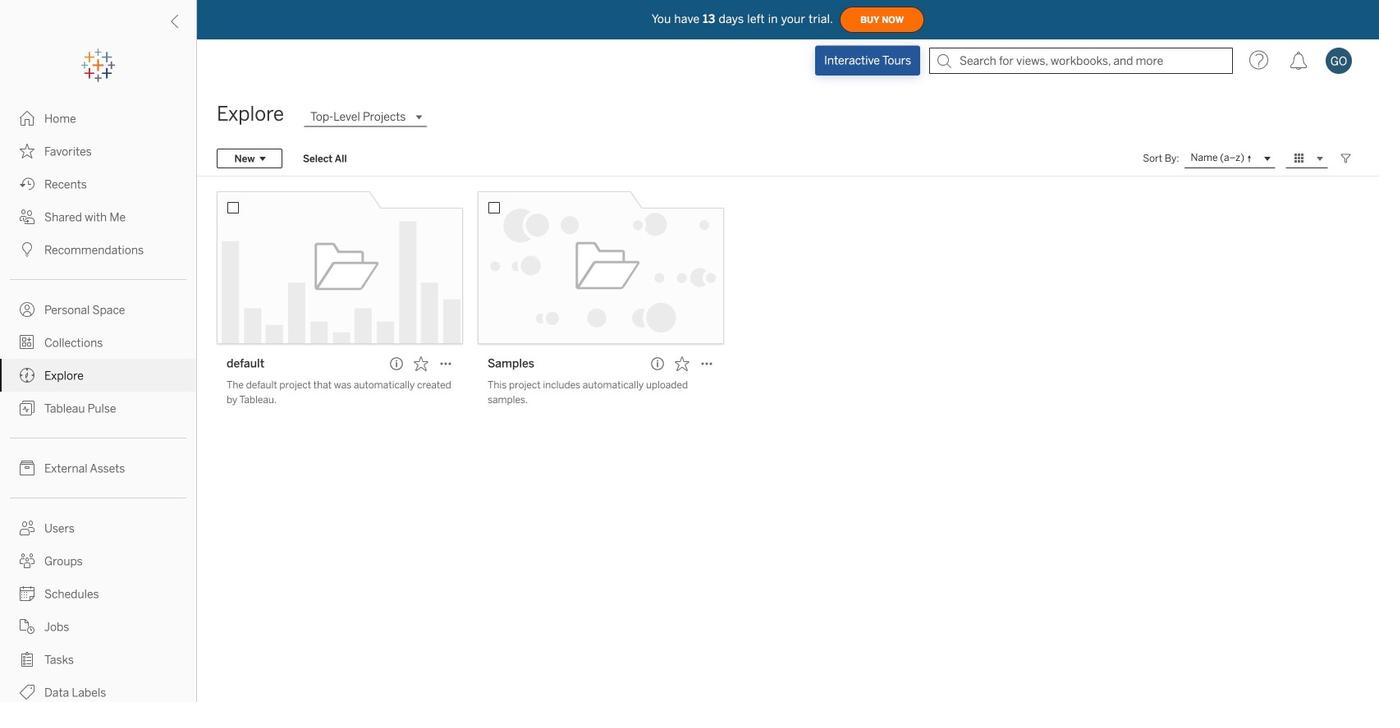Task type: vqa. For each thing, say whether or not it's contained in the screenshot.
Sheet to the bottom
no



Task type: locate. For each thing, give the bounding box(es) containing it.
main navigation. press the up and down arrow keys to access links. element
[[0, 102, 196, 702]]

samples image
[[478, 191, 724, 344]]

grid view image
[[1292, 151, 1307, 166]]

default image
[[217, 191, 463, 344]]



Task type: describe. For each thing, give the bounding box(es) containing it.
navigation panel element
[[0, 49, 196, 702]]

Search for views, workbooks, and more text field
[[929, 48, 1233, 74]]



